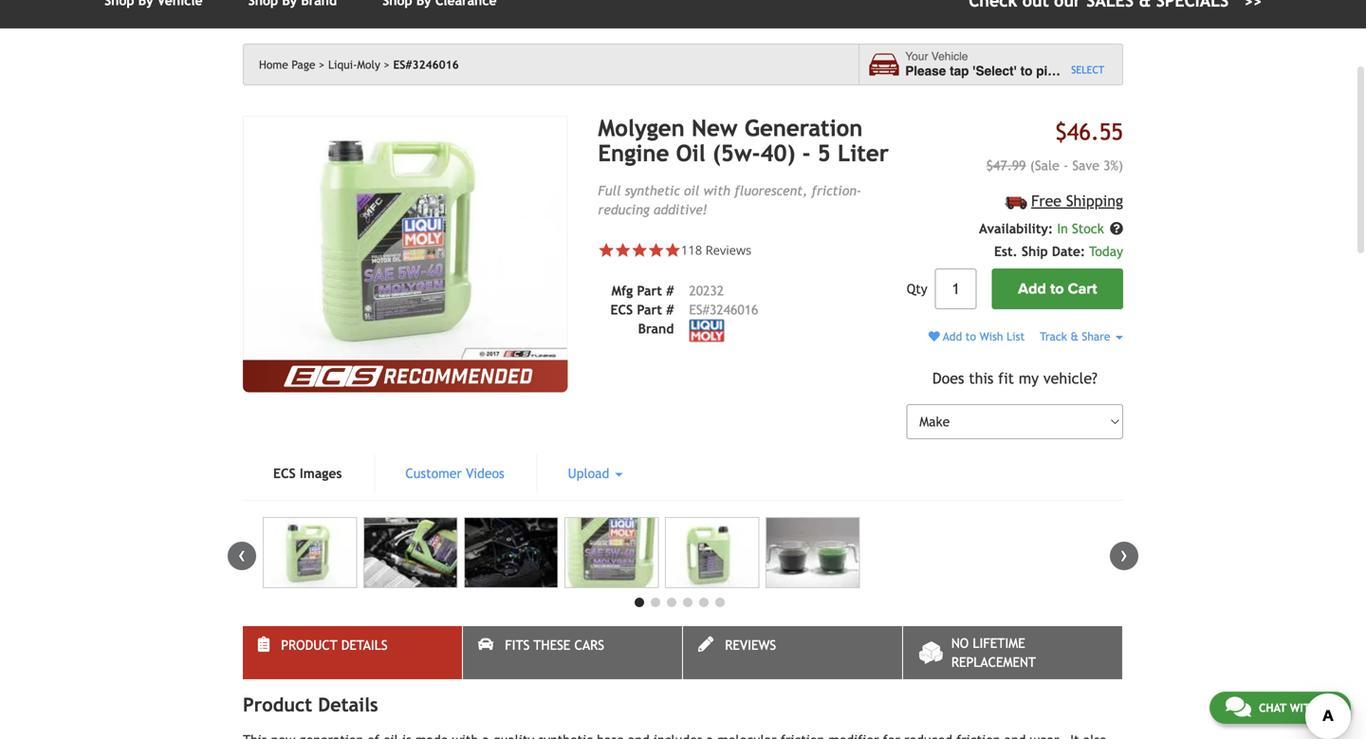 Task type: locate. For each thing, give the bounding box(es) containing it.
liqui moly image
[[689, 319, 724, 342]]

(5w-
[[713, 140, 761, 166]]

to for add to wish list
[[966, 330, 976, 343]]

$47.99
[[987, 158, 1026, 173]]

0 vertical spatial product
[[281, 638, 337, 653]]

new
[[692, 115, 738, 141]]

home page link
[[259, 58, 325, 71]]

fits
[[505, 638, 530, 653]]

cars
[[575, 638, 605, 653]]

› link
[[1110, 542, 1139, 570]]

page
[[292, 58, 315, 71]]

1 vertical spatial to
[[1050, 280, 1064, 298]]

add for add to wish list
[[943, 330, 962, 343]]

2 vertical spatial to
[[966, 330, 976, 343]]

save
[[1073, 158, 1100, 173]]

# up brand
[[666, 302, 674, 317]]

add down ship
[[1018, 280, 1047, 298]]

0 vertical spatial ecs
[[611, 302, 633, 317]]

2 horizontal spatial to
[[1050, 280, 1064, 298]]

ecs down mfg
[[611, 302, 633, 317]]

part up brand
[[637, 302, 662, 317]]

add to wish list link
[[929, 330, 1025, 343]]

chat with us link
[[1210, 692, 1351, 724]]

1 vertical spatial with
[[1290, 701, 1318, 715]]

additive!
[[654, 202, 708, 217]]

star image
[[598, 242, 615, 258], [615, 242, 631, 258]]

1 vertical spatial product details
[[243, 694, 378, 716]]

fluorescent,
[[735, 183, 808, 198]]

add right heart image
[[943, 330, 962, 343]]

1 vertical spatial product
[[243, 694, 312, 716]]

chat
[[1259, 701, 1287, 715]]

ecs left images
[[273, 466, 296, 481]]

‹
[[238, 542, 246, 567]]

stock
[[1072, 221, 1104, 236]]

liqui-
[[328, 58, 357, 71]]

0 vertical spatial product details
[[281, 638, 388, 653]]

0 horizontal spatial with
[[704, 183, 731, 198]]

no lifetime replacement link
[[903, 626, 1123, 680]]

# left the 20232
[[666, 283, 674, 298]]

no
[[952, 636, 969, 651]]

1 horizontal spatial ecs
[[611, 302, 633, 317]]

3 star image from the left
[[665, 242, 681, 258]]

1 vertical spatial reviews
[[725, 638, 776, 653]]

no lifetime replacement
[[952, 636, 1036, 670]]

1 part from the top
[[637, 283, 662, 298]]

es#
[[689, 302, 710, 317]]

ecs inside 20232 ecs part #
[[611, 302, 633, 317]]

1 horizontal spatial to
[[1021, 64, 1033, 78]]

product
[[281, 638, 337, 653], [243, 694, 312, 716]]

engine
[[598, 140, 669, 166]]

-
[[802, 140, 811, 166], [1064, 158, 1069, 173]]

None text field
[[935, 269, 977, 310]]

to left pick
[[1021, 64, 1033, 78]]

add to cart
[[1018, 280, 1097, 298]]

star image up mfg part #
[[631, 242, 648, 258]]

vehicle
[[932, 50, 968, 63]]

20232 ecs part #
[[611, 283, 724, 317]]

product inside product details link
[[281, 638, 337, 653]]

to inside the your vehicle please tap 'select' to pick a vehicle
[[1021, 64, 1033, 78]]

list
[[1007, 330, 1025, 343]]

es#3246016 - 20232 - molygen new generation engine oil (5w-40) - 5 liter - full synthetic oil with fluorescent, friction-reducing additive! - liqui-moly - audi bmw volkswagen mercedes benz mini porsche image
[[243, 116, 568, 360], [263, 517, 357, 589], [363, 517, 458, 589], [464, 517, 558, 589], [565, 517, 659, 589], [665, 517, 759, 589], [766, 517, 860, 589]]

0 horizontal spatial -
[[802, 140, 811, 166]]

0 vertical spatial to
[[1021, 64, 1033, 78]]

0 vertical spatial #
[[666, 283, 674, 298]]

0 vertical spatial add
[[1018, 280, 1047, 298]]

ecs images
[[273, 466, 342, 481]]

0 vertical spatial reviews
[[706, 241, 752, 258]]

118
[[681, 241, 702, 258]]

0 vertical spatial part
[[637, 283, 662, 298]]

2 # from the top
[[666, 302, 674, 317]]

to left 'cart'
[[1050, 280, 1064, 298]]

star image
[[631, 242, 648, 258], [648, 242, 665, 258], [665, 242, 681, 258]]

1 horizontal spatial -
[[1064, 158, 1069, 173]]

add
[[1018, 280, 1047, 298], [943, 330, 962, 343]]

3%)
[[1104, 158, 1124, 173]]

2 star image from the left
[[648, 242, 665, 258]]

part
[[637, 283, 662, 298], [637, 302, 662, 317]]

a
[[1066, 64, 1073, 78]]

upload
[[568, 466, 614, 481]]

0 vertical spatial with
[[704, 183, 731, 198]]

1 vertical spatial part
[[637, 302, 662, 317]]

reviews link
[[683, 626, 902, 680]]

star image down 'additive!'
[[665, 242, 681, 258]]

product details link
[[243, 626, 462, 680]]

1 vertical spatial ecs
[[273, 466, 296, 481]]

star image left 118
[[648, 242, 665, 258]]

details
[[341, 638, 388, 653], [318, 694, 378, 716]]

0 horizontal spatial add
[[943, 330, 962, 343]]

with left us
[[1290, 701, 1318, 715]]

- left 5
[[802, 140, 811, 166]]

add to cart button
[[992, 269, 1124, 310]]

1 vertical spatial #
[[666, 302, 674, 317]]

reviews
[[706, 241, 752, 258], [725, 638, 776, 653]]

heart image
[[929, 331, 940, 342]]

customer videos link
[[375, 455, 535, 493]]

to left wish
[[966, 330, 976, 343]]

1 horizontal spatial add
[[1018, 280, 1047, 298]]

est.
[[994, 244, 1018, 259]]

to inside "button"
[[1050, 280, 1064, 298]]

date:
[[1052, 244, 1086, 259]]

in
[[1057, 221, 1068, 236]]

- left save
[[1064, 158, 1069, 173]]

synthetic
[[625, 183, 680, 198]]

share
[[1082, 330, 1111, 343]]

part inside 20232 ecs part #
[[637, 302, 662, 317]]

product details
[[281, 638, 388, 653], [243, 694, 378, 716]]

home
[[259, 58, 288, 71]]

1 vertical spatial add
[[943, 330, 962, 343]]

0 horizontal spatial to
[[966, 330, 976, 343]]

with right oil
[[704, 183, 731, 198]]

›
[[1121, 542, 1128, 567]]

add inside "button"
[[1018, 280, 1047, 298]]

1 star image from the left
[[631, 242, 648, 258]]

1 horizontal spatial with
[[1290, 701, 1318, 715]]

to
[[1021, 64, 1033, 78], [1050, 280, 1064, 298], [966, 330, 976, 343]]

part right mfg
[[637, 283, 662, 298]]

fits these cars
[[505, 638, 605, 653]]

your
[[906, 50, 929, 63]]

0 vertical spatial details
[[341, 638, 388, 653]]

2 part from the top
[[637, 302, 662, 317]]

customer
[[406, 466, 462, 481]]



Task type: describe. For each thing, give the bounding box(es) containing it.
(sale
[[1030, 158, 1060, 173]]

118 reviews link
[[681, 241, 752, 258]]

does this fit my vehicle?
[[933, 369, 1098, 387]]

moly
[[357, 58, 380, 71]]

molygen
[[598, 115, 685, 141]]

2 star image from the left
[[615, 242, 631, 258]]

oil
[[684, 183, 700, 198]]

pick
[[1036, 64, 1062, 78]]

1 vertical spatial details
[[318, 694, 378, 716]]

upload button
[[538, 455, 653, 493]]

3246016
[[710, 302, 759, 317]]

replacement
[[952, 655, 1036, 670]]

‹ link
[[228, 542, 256, 570]]

'select'
[[973, 64, 1017, 78]]

images
[[300, 466, 342, 481]]

free shipping
[[1031, 192, 1124, 210]]

qty
[[907, 282, 928, 297]]

# inside 20232 ecs part #
[[666, 302, 674, 317]]

$47.99 (sale - save 3%)
[[987, 158, 1124, 173]]

118 reviews
[[681, 241, 752, 258]]

to for add to cart
[[1050, 280, 1064, 298]]

customer videos
[[406, 466, 505, 481]]

mfg part #
[[612, 283, 674, 298]]

free shipping image
[[1006, 196, 1027, 209]]

this
[[969, 369, 994, 387]]

fits these cars link
[[463, 626, 682, 680]]

us
[[1322, 701, 1335, 715]]

home page
[[259, 58, 315, 71]]

0 horizontal spatial ecs
[[273, 466, 296, 481]]

chat with us
[[1259, 701, 1335, 715]]

full
[[598, 183, 621, 198]]

add to wish list
[[940, 330, 1025, 343]]

my
[[1019, 369, 1039, 387]]

question circle image
[[1110, 222, 1124, 235]]

40)
[[761, 140, 796, 166]]

cart
[[1068, 280, 1097, 298]]

es# 3246016 brand
[[638, 302, 759, 336]]

videos
[[466, 466, 505, 481]]

molygen new generation engine oil (5w-40) - 5 liter
[[598, 115, 889, 166]]

track
[[1040, 330, 1067, 343]]

free
[[1031, 192, 1062, 210]]

- inside molygen new generation engine oil (5w-40) - 5 liter
[[802, 140, 811, 166]]

liqui-moly
[[328, 58, 380, 71]]

vehicle?
[[1044, 369, 1098, 387]]

full synthetic oil with fluorescent, friction- reducing additive!
[[598, 183, 862, 217]]

liter
[[838, 140, 889, 166]]

availability: in stock
[[979, 221, 1108, 236]]

track & share
[[1040, 330, 1114, 343]]

liqui-moly link
[[328, 58, 390, 71]]

oil
[[676, 140, 706, 166]]

select
[[1072, 64, 1105, 76]]

&
[[1071, 330, 1079, 343]]

1 # from the top
[[666, 283, 674, 298]]

reducing
[[598, 202, 650, 217]]

5
[[818, 140, 831, 166]]

ecs tuning recommends this product. image
[[243, 360, 568, 392]]

generation
[[745, 115, 863, 141]]

availability:
[[979, 221, 1053, 236]]

mfg
[[612, 283, 633, 298]]

friction-
[[812, 183, 862, 198]]

tap
[[950, 64, 969, 78]]

these
[[534, 638, 571, 653]]

ship
[[1022, 244, 1048, 259]]

please
[[906, 64, 946, 78]]

with inside 'link'
[[1290, 701, 1318, 715]]

ecs images link
[[243, 455, 372, 493]]

add for add to cart
[[1018, 280, 1047, 298]]

your vehicle please tap 'select' to pick a vehicle
[[906, 50, 1120, 78]]

select link
[[1072, 63, 1105, 78]]

wish
[[980, 330, 1004, 343]]

shipping
[[1066, 192, 1124, 210]]

details inside product details link
[[341, 638, 388, 653]]

lifetime
[[973, 636, 1026, 651]]

comments image
[[1226, 696, 1252, 718]]

with inside full synthetic oil with fluorescent, friction- reducing additive!
[[704, 183, 731, 198]]

today
[[1090, 244, 1124, 259]]

track & share button
[[1040, 330, 1124, 343]]

1 star image from the left
[[598, 242, 615, 258]]

does
[[933, 369, 965, 387]]

fit
[[998, 369, 1014, 387]]

es#3246016
[[393, 58, 459, 71]]

brand
[[638, 321, 674, 336]]

20232
[[689, 283, 724, 298]]



Task type: vqa. For each thing, say whether or not it's contained in the screenshot.
the middle to
yes



